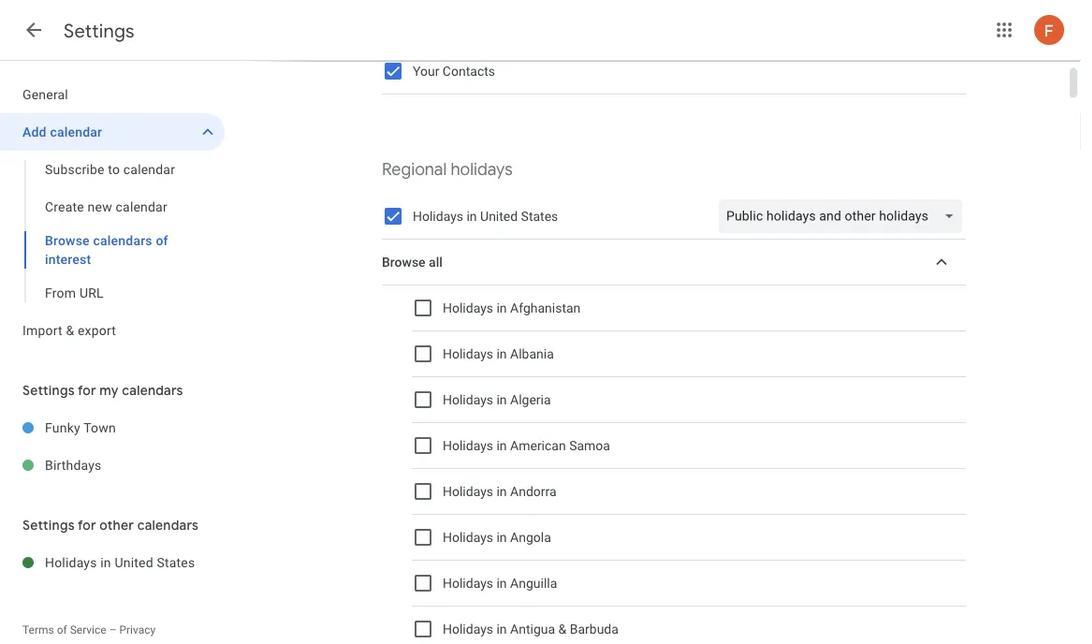 Task type: describe. For each thing, give the bounding box(es) containing it.
albania
[[510, 346, 554, 362]]

holidays up all
[[413, 209, 464, 224]]

calendar inside tree item
[[50, 124, 102, 140]]

holidays in algeria
[[443, 392, 551, 408]]

holidays inside tree item
[[45, 555, 97, 570]]

for for other
[[78, 517, 96, 534]]

browse all tree item
[[382, 240, 967, 286]]

holidays down holidays in albania
[[443, 392, 494, 408]]

import
[[22, 323, 63, 338]]

–
[[109, 624, 117, 637]]

my
[[100, 382, 119, 399]]

of inside browse calendars of interest
[[156, 233, 168, 248]]

other
[[100, 517, 134, 534]]

funky town
[[45, 420, 116, 435]]

terms of service – privacy
[[22, 624, 156, 637]]

tree containing general
[[0, 76, 225, 349]]

in left albania on the bottom of the page
[[497, 346, 507, 362]]

holidays in anguilla
[[443, 576, 558, 591]]

holidays in united states link
[[45, 544, 225, 582]]

privacy
[[119, 624, 156, 637]]

holidays down holidays in anguilla
[[443, 622, 494, 637]]

states inside tree item
[[157, 555, 195, 570]]

town
[[83, 420, 116, 435]]

in inside tree item
[[100, 555, 111, 570]]

0 horizontal spatial of
[[57, 624, 67, 637]]

birthdays
[[45, 457, 102, 473]]

birthdays tree item
[[0, 447, 225, 484]]

to
[[108, 162, 120, 177]]

contacts
[[443, 63, 495, 79]]

subscribe to calendar
[[45, 162, 175, 177]]

in left the andorra on the bottom of the page
[[497, 484, 507, 499]]

holidays
[[451, 159, 513, 180]]

in left angola
[[497, 530, 507, 545]]

barbuda
[[570, 622, 619, 637]]

settings for other calendars
[[22, 517, 199, 534]]

holidays in andorra
[[443, 484, 557, 499]]

settings for settings
[[64, 19, 135, 43]]

holidays up holidays in albania
[[443, 300, 494, 316]]

holidays up holidays in algeria on the bottom of page
[[443, 346, 494, 362]]

holidays in afghanistan
[[443, 300, 581, 316]]

anguilla
[[510, 576, 558, 591]]

in left the american
[[497, 438, 507, 454]]

settings for my calendars tree
[[0, 409, 225, 484]]

new
[[88, 199, 112, 214]]

andorra
[[510, 484, 557, 499]]

afghanistan
[[510, 300, 581, 316]]

calendar for subscribe to calendar
[[123, 162, 175, 177]]

in down holidays
[[467, 209, 477, 224]]

holidays in angola
[[443, 530, 551, 545]]

create
[[45, 199, 84, 214]]

terms of service link
[[22, 624, 106, 637]]

go back image
[[22, 19, 45, 41]]

add
[[22, 124, 47, 140]]

terms
[[22, 624, 54, 637]]

add calendar tree item
[[0, 113, 225, 151]]

in left antigua
[[497, 622, 507, 637]]

1 horizontal spatial holidays in united states
[[413, 209, 558, 224]]

your contacts
[[413, 63, 495, 79]]

holidays down holidays in algeria on the bottom of page
[[443, 438, 494, 454]]

calendars inside browse calendars of interest
[[93, 233, 152, 248]]

settings for settings for other calendars
[[22, 517, 75, 534]]



Task type: vqa. For each thing, say whether or not it's contained in the screenshot.
first S
no



Task type: locate. For each thing, give the bounding box(es) containing it.
add calendar
[[22, 124, 102, 140]]

from url
[[45, 285, 104, 301]]

of
[[156, 233, 168, 248], [57, 624, 67, 637]]

states up afghanistan at the top
[[521, 209, 558, 224]]

0 vertical spatial calendars
[[93, 233, 152, 248]]

united down other
[[115, 555, 153, 570]]

birthdays link
[[45, 447, 225, 484]]

browse up interest
[[45, 233, 90, 248]]

0 horizontal spatial &
[[66, 323, 74, 338]]

calendars down create new calendar
[[93, 233, 152, 248]]

in left algeria
[[497, 392, 507, 408]]

holidays down the holidays in andorra
[[443, 530, 494, 545]]

states
[[521, 209, 558, 224], [157, 555, 195, 570]]

browse
[[45, 233, 90, 248], [382, 255, 426, 270]]

1 vertical spatial of
[[57, 624, 67, 637]]

0 vertical spatial calendar
[[50, 124, 102, 140]]

1 vertical spatial calendars
[[122, 382, 183, 399]]

&
[[66, 323, 74, 338], [559, 622, 567, 637]]

browse all
[[382, 255, 443, 270]]

holidays
[[413, 209, 464, 224], [443, 300, 494, 316], [443, 346, 494, 362], [443, 392, 494, 408], [443, 438, 494, 454], [443, 484, 494, 499], [443, 530, 494, 545], [45, 555, 97, 570], [443, 576, 494, 591], [443, 622, 494, 637]]

0 horizontal spatial states
[[157, 555, 195, 570]]

funky
[[45, 420, 80, 435]]

0 vertical spatial &
[[66, 323, 74, 338]]

of down create new calendar
[[156, 233, 168, 248]]

group
[[0, 151, 225, 312]]

holidays down settings for other calendars
[[45, 555, 97, 570]]

holidays in united states inside holidays in united states link
[[45, 555, 195, 570]]

calendar right new
[[116, 199, 168, 214]]

1 horizontal spatial &
[[559, 622, 567, 637]]

states down settings for other calendars
[[157, 555, 195, 570]]

None field
[[719, 199, 970, 233]]

samoa
[[570, 438, 611, 454]]

0 horizontal spatial browse
[[45, 233, 90, 248]]

in left anguilla
[[497, 576, 507, 591]]

settings heading
[[64, 19, 135, 43]]

0 vertical spatial united
[[480, 209, 518, 224]]

regional holidays
[[382, 159, 513, 180]]

& right antigua
[[559, 622, 567, 637]]

for left other
[[78, 517, 96, 534]]

1 vertical spatial calendar
[[123, 162, 175, 177]]

calendars for other
[[137, 517, 199, 534]]

holidays in united states tree item
[[0, 544, 225, 582]]

0 vertical spatial browse
[[45, 233, 90, 248]]

0 horizontal spatial holidays in united states
[[45, 555, 195, 570]]

1 horizontal spatial browse
[[382, 255, 426, 270]]

funky town tree item
[[0, 409, 225, 447]]

1 for from the top
[[78, 382, 96, 399]]

your
[[413, 63, 440, 79]]

browse inside tree item
[[382, 255, 426, 270]]

settings for my calendars
[[22, 382, 183, 399]]

tree
[[0, 76, 225, 349]]

interest
[[45, 251, 91, 267]]

0 vertical spatial of
[[156, 233, 168, 248]]

holidays in american samoa
[[443, 438, 611, 454]]

in down settings for other calendars
[[100, 555, 111, 570]]

1 vertical spatial &
[[559, 622, 567, 637]]

1 horizontal spatial states
[[521, 209, 558, 224]]

of right terms
[[57, 624, 67, 637]]

0 vertical spatial holidays in united states
[[413, 209, 558, 224]]

& left export
[[66, 323, 74, 338]]

1 vertical spatial browse
[[382, 255, 426, 270]]

calendars up holidays in united states link
[[137, 517, 199, 534]]

holidays in united states down other
[[45, 555, 195, 570]]

holidays in antigua & barbuda
[[443, 622, 619, 637]]

import & export
[[22, 323, 116, 338]]

settings
[[64, 19, 135, 43], [22, 382, 75, 399], [22, 517, 75, 534]]

create new calendar
[[45, 199, 168, 214]]

1 vertical spatial holidays in united states
[[45, 555, 195, 570]]

0 vertical spatial states
[[521, 209, 558, 224]]

1 vertical spatial states
[[157, 555, 195, 570]]

settings for settings for my calendars
[[22, 382, 75, 399]]

from
[[45, 285, 76, 301]]

settings up funky
[[22, 382, 75, 399]]

for left the my
[[78, 382, 96, 399]]

holidays up holidays in angola
[[443, 484, 494, 499]]

service
[[70, 624, 106, 637]]

0 vertical spatial settings
[[64, 19, 135, 43]]

browse left all
[[382, 255, 426, 270]]

settings right go back icon
[[64, 19, 135, 43]]

0 horizontal spatial united
[[115, 555, 153, 570]]

calendars right the my
[[122, 382, 183, 399]]

all
[[429, 255, 443, 270]]

& inside tree
[[66, 323, 74, 338]]

1 vertical spatial for
[[78, 517, 96, 534]]

2 vertical spatial settings
[[22, 517, 75, 534]]

browse calendars of interest
[[45, 233, 168, 267]]

algeria
[[510, 392, 551, 408]]

american
[[510, 438, 566, 454]]

url
[[79, 285, 104, 301]]

holidays down holidays in angola
[[443, 576, 494, 591]]

1 horizontal spatial united
[[480, 209, 518, 224]]

united
[[480, 209, 518, 224], [115, 555, 153, 570]]

calendar up subscribe
[[50, 124, 102, 140]]

2 for from the top
[[78, 517, 96, 534]]

for
[[78, 382, 96, 399], [78, 517, 96, 534]]

regional
[[382, 159, 447, 180]]

settings down the birthdays
[[22, 517, 75, 534]]

angola
[[510, 530, 551, 545]]

subscribe
[[45, 162, 105, 177]]

calendar right to in the left of the page
[[123, 162, 175, 177]]

in
[[467, 209, 477, 224], [497, 300, 507, 316], [497, 346, 507, 362], [497, 392, 507, 408], [497, 438, 507, 454], [497, 484, 507, 499], [497, 530, 507, 545], [100, 555, 111, 570], [497, 576, 507, 591], [497, 622, 507, 637]]

group containing subscribe to calendar
[[0, 151, 225, 312]]

calendar for create new calendar
[[116, 199, 168, 214]]

calendar
[[50, 124, 102, 140], [123, 162, 175, 177], [116, 199, 168, 214]]

2 vertical spatial calendar
[[116, 199, 168, 214]]

antigua
[[510, 622, 555, 637]]

browse inside browse calendars of interest
[[45, 233, 90, 248]]

browse for browse calendars of interest
[[45, 233, 90, 248]]

holidays in albania
[[443, 346, 554, 362]]

for for my
[[78, 382, 96, 399]]

1 vertical spatial united
[[115, 555, 153, 570]]

united down holidays
[[480, 209, 518, 224]]

united inside tree item
[[115, 555, 153, 570]]

holidays in united states down holidays
[[413, 209, 558, 224]]

holidays in united states
[[413, 209, 558, 224], [45, 555, 195, 570]]

privacy link
[[119, 624, 156, 637]]

1 vertical spatial settings
[[22, 382, 75, 399]]

export
[[78, 323, 116, 338]]

calendars
[[93, 233, 152, 248], [122, 382, 183, 399], [137, 517, 199, 534]]

general
[[22, 87, 68, 102]]

0 vertical spatial for
[[78, 382, 96, 399]]

calendars for my
[[122, 382, 183, 399]]

browse for browse all
[[382, 255, 426, 270]]

in left afghanistan at the top
[[497, 300, 507, 316]]

2 vertical spatial calendars
[[137, 517, 199, 534]]

1 horizontal spatial of
[[156, 233, 168, 248]]



